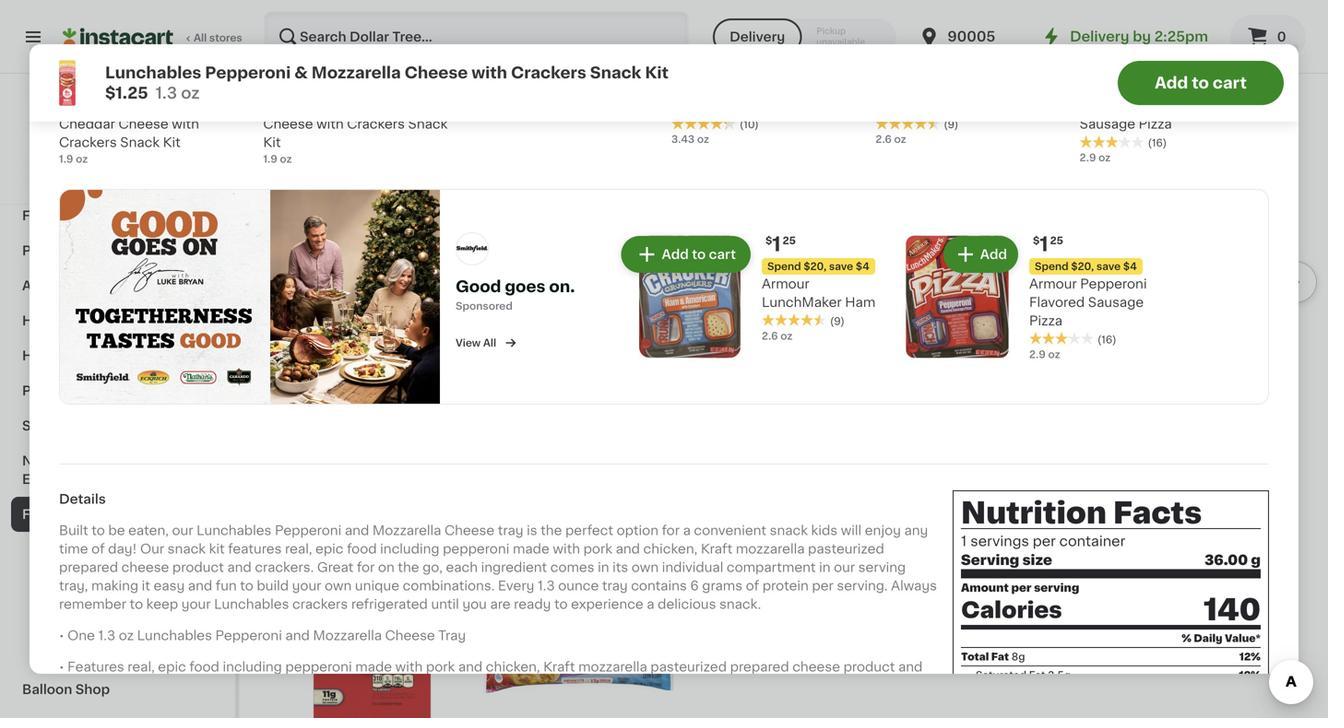 Task type: vqa. For each thing, say whether or not it's contained in the screenshot.
combinations.
yes



Task type: locate. For each thing, give the bounding box(es) containing it.
kit inside lunchables turkey & cheddar cheese with crackers snack kit 1.9 oz
[[163, 136, 181, 149]]

crackers inside lunchables pepperoni & mozzarella cheese with crackers snack kit
[[689, 397, 747, 410]]

1 horizontal spatial pepperoni
[[443, 543, 510, 556]]

$20, inside 1 spend $20, save $4 armour lunchmaker ham
[[525, 344, 548, 355]]

1.9 for spend $32, save $5
[[59, 154, 73, 164]]

view down 0 button
[[1210, 70, 1241, 83]]

lunchmaker down "on."
[[534, 361, 614, 373]]

snack left the kids
[[770, 525, 808, 538]]

epic down keep
[[158, 661, 186, 674]]

pork
[[584, 543, 613, 556], [426, 661, 455, 674]]

on
[[378, 562, 395, 575]]

1 spend $20, save $4 armour pepperoni flavored sausage pizza
[[1101, 318, 1277, 392]]

crackers for lunchables pepperoni & mozzarella cheese with crackers snack kit
[[689, 397, 747, 410]]

1 vertical spatial flavored
[[1030, 296, 1085, 309]]

on sale now link
[[277, 65, 406, 87]]

product inside • features real, epic food including pepperoni made with pork and chicken, kraft mozzarella pasteurized prepared cheese product and crackers
[[844, 661, 896, 674]]

with inside • features real, epic food including pepperoni made with pork and chicken, kraft mozzarella pasteurized prepared cheese product and crackers
[[396, 661, 423, 674]]

good goes on. with luke bryan. get your menu ready for a good game. smithfield. eckrich. nathans. carando. image
[[60, 190, 440, 404]]

1 horizontal spatial cheese
[[793, 661, 841, 674]]

shop
[[75, 684, 110, 697]]

in left its
[[598, 562, 610, 575]]

0 vertical spatial own
[[632, 562, 659, 575]]

a down contains at bottom
[[647, 599, 655, 611]]

spo
[[1236, 16, 1257, 26], [456, 301, 476, 311]]

0 horizontal spatial own
[[325, 580, 352, 593]]

(16)
[[1149, 138, 1168, 148], [1098, 335, 1117, 345], [1169, 399, 1188, 409]]

pasteurized down delicious
[[651, 661, 727, 674]]

pork down 'perfect' at the bottom
[[584, 543, 613, 556]]

tray,
[[59, 580, 88, 593]]

turkey inside the "lunchables turkey & cheddar cheese with crackers snack kit"
[[973, 361, 1017, 373]]

& inside lunchables pepperoni & mozzarella cheese with crackers snack kit $1.25 1.3 oz
[[295, 65, 308, 81]]

including
[[380, 543, 440, 556], [223, 661, 282, 674]]

all down good goes on. spo nsored
[[483, 338, 497, 348]]

lunchmaker
[[762, 296, 842, 309], [534, 361, 614, 373]]

1 horizontal spatial epic
[[316, 543, 344, 556]]

$32, up lunchables pepperoni & mozzarella cheese with crackers snack kit
[[731, 344, 753, 355]]

1 vertical spatial 2.9 oz
[[1030, 350, 1061, 360]]

1 more from the top
[[1245, 70, 1279, 83]]

1 view more link from the top
[[1210, 67, 1292, 85]]

1.9 up 100%
[[59, 154, 73, 164]]

0 horizontal spatial fat
[[992, 652, 1010, 662]]

1 vertical spatial add to cart
[[662, 248, 736, 261]]

1 vertical spatial 2.6
[[762, 331, 778, 341]]

of up snack.
[[746, 580, 760, 593]]

1 in from the left
[[598, 562, 610, 575]]

& inside home improvement & hardware
[[158, 156, 169, 169]]

2 • from the top
[[59, 661, 64, 674]]

all
[[194, 33, 207, 43], [483, 338, 497, 348]]

1 vertical spatial 2.6 oz
[[762, 331, 793, 341]]

delivery for delivery
[[730, 30, 786, 43]]

kit for lunchables pepperoni & mozzarella cheese with crackers snack kit $1.25 1.3 oz
[[645, 65, 669, 81]]

chicken, up individual
[[644, 543, 698, 556]]

1 vertical spatial real,
[[128, 661, 155, 674]]

john morrell smoked sausage 7 oz
[[277, 361, 414, 407]]

delicious
[[658, 599, 717, 611]]

1 horizontal spatial the
[[541, 525, 562, 538]]

personal care link
[[11, 233, 224, 269]]

and down build
[[286, 630, 310, 643]]

cheese
[[405, 65, 468, 81], [566, 81, 616, 94], [119, 118, 169, 131], [263, 118, 313, 131], [761, 379, 811, 392], [954, 379, 1004, 392], [445, 525, 495, 538], [385, 630, 435, 643]]

view more link down 0 button
[[1210, 67, 1292, 85]]

with inside lunchables pepperoni & mozzarella cheese with crackers snack kit
[[814, 379, 842, 392]]

great
[[317, 562, 354, 575]]

$5 right the $1.25
[[153, 83, 166, 93]]

1 vertical spatial lunchmaker
[[534, 361, 614, 373]]

our
[[140, 543, 164, 556]]

real, inside 'built to be eaten, our lunchables pepperoni and mozzarella cheese tray is the perfect option for a convenient snack kids will enjoy any time of day! our snack kit features real, epic food including pepperoni made with pork and chicken, kraft mozzarella pasteurized prepared cheese product and crackers. great for on the go, each ingredient comes in its own individual compartment in our serving tray, making it easy and fun to build your own unique combinations. every 1.3 ounce tray contains 6 grams of protein per serving. always remember to keep your lunchables crackers refrigerated until you are ready to experience a delicious snack.'
[[285, 543, 312, 556]]

smoked
[[361, 361, 414, 373]]

2 horizontal spatial $32,
[[937, 344, 959, 355]]

0 horizontal spatial $5
[[153, 83, 166, 93]]

nsored down good
[[476, 301, 513, 311]]

cheddar inside lunchables ham & cheddar cheese with crackers snack kit 1.9 oz
[[389, 99, 445, 112]]

your down crackers.
[[292, 580, 322, 593]]

1 vertical spatial crackers
[[59, 680, 115, 693]]

snack left kit
[[168, 543, 206, 556]]

spend inside 1 spend $20, save $4 armour lunchmaker ham
[[488, 344, 522, 355]]

2.6 inside item carousel region
[[483, 396, 499, 406]]

made down refrigerated on the left of page
[[356, 661, 392, 674]]

0 vertical spatial home
[[22, 156, 62, 169]]

36.00
[[1205, 554, 1249, 567]]

kraft down the convenient
[[701, 543, 733, 556]]

crackers inside lunchables ham & cheddar cheese with crackers snack kit 1.9 oz
[[347, 118, 405, 131]]

1 1.9 from the left
[[59, 154, 73, 164]]

0 horizontal spatial (16)
[[1098, 335, 1117, 345]]

1.9 for 1
[[263, 154, 278, 164]]

1 horizontal spatial crackers
[[293, 599, 348, 611]]

daily
[[1194, 634, 1223, 644]]

lunchables
[[105, 65, 201, 81], [59, 99, 134, 112], [263, 99, 338, 112], [689, 361, 764, 373], [895, 361, 970, 373], [197, 525, 272, 538], [214, 599, 289, 611], [137, 630, 212, 643]]

pepperoni down • one 1.3 oz lunchables pepperoni and mozzarella cheese tray
[[285, 661, 352, 674]]

0 vertical spatial ham
[[342, 99, 372, 112]]

& for lunchables turkey & cheddar cheese with crackers snack kit 1.9 oz
[[184, 99, 195, 112]]

per up calories
[[1012, 583, 1032, 594]]

cheese inside lunchables turkey & cheddar cheese with crackers snack kit 1.9 oz
[[119, 118, 169, 131]]

per
[[1033, 535, 1057, 549], [812, 580, 834, 593], [1012, 583, 1032, 594]]

1 vertical spatial serving
[[1035, 583, 1080, 594]]

floral
[[22, 51, 59, 64]]

0 vertical spatial (9)
[[944, 120, 959, 130]]

view
[[1210, 70, 1241, 83], [456, 338, 481, 348], [1210, 508, 1241, 521]]

1.3 up ready at the bottom left
[[538, 580, 555, 593]]

kraft inside • features real, epic food including pepperoni made with pork and chicken, kraft mozzarella pasteurized prepared cheese product and crackers
[[544, 661, 575, 674]]

in down the kids
[[820, 562, 831, 575]]

oz inside lunchables pepperoni & mozzarella cheese with crackers snack kit $1.25 1.3 oz
[[181, 85, 200, 101]]

view up 36.00
[[1210, 508, 1241, 521]]

always
[[892, 580, 938, 593]]

1 vertical spatial (16)
[[1098, 335, 1117, 345]]

with inside lunchables pepperoni & mozzarella cheese with crackers snack kit $1.25 1.3 oz
[[472, 65, 508, 81]]

1 horizontal spatial 2.6
[[762, 331, 778, 341]]

including up go, on the bottom of page
[[380, 543, 440, 556]]

snack inside lunchables turkey & cheddar cheese with crackers snack kit 1.9 oz
[[120, 136, 160, 149]]

delivery inside button
[[730, 30, 786, 43]]

1 horizontal spatial 1.3
[[156, 85, 177, 101]]

1 vertical spatial nsored
[[476, 301, 513, 311]]

0 horizontal spatial a
[[647, 599, 655, 611]]

dollar tree
[[82, 138, 154, 150]]

0 horizontal spatial all
[[194, 33, 207, 43]]

snack for lunchables turkey & cheddar cheese with crackers snack kit
[[956, 397, 995, 410]]

kit inside lunchables pepperoni & mozzarella cheese with crackers snack kit
[[793, 397, 810, 410]]

1 vertical spatial •
[[59, 661, 64, 674]]

1 vertical spatial view more
[[1210, 508, 1279, 521]]

refrigerated
[[277, 505, 407, 524], [33, 544, 115, 556]]

tray left is
[[498, 525, 524, 538]]

crackers down great
[[293, 599, 348, 611]]

0 vertical spatial mozzarella
[[736, 543, 805, 556]]

including inside 'built to be eaten, our lunchables pepperoni and mozzarella cheese tray is the perfect option for a convenient snack kids will enjoy any time of day! our snack kit features real, epic food including pepperoni made with pork and chicken, kraft mozzarella pasteurized prepared cheese product and crackers. great for on the go, each ingredient comes in its own individual compartment in our serving tray, making it easy and fun to build your own unique combinations. every 1.3 ounce tray contains 6 grams of protein per serving. always remember to keep your lunchables crackers refrigerated until you are ready to experience a delicious snack.'
[[380, 543, 440, 556]]

• inside • features real, epic food including pepperoni made with pork and chicken, kraft mozzarella pasteurized prepared cheese product and crackers
[[59, 661, 64, 674]]

2 horizontal spatial 2.6
[[876, 134, 892, 144]]

you
[[463, 599, 487, 611]]

frozen foods link
[[11, 497, 224, 532]]

pepperoni up each
[[443, 543, 510, 556]]

kit inside lunchables ham & cheddar cheese with crackers snack kit 1.9 oz
[[263, 136, 281, 149]]

1.3 inside lunchables pepperoni & mozzarella cheese with crackers snack kit $1.25 1.3 oz
[[156, 85, 177, 101]]

own down great
[[325, 580, 352, 593]]

None search field
[[264, 11, 689, 63]]

snapps
[[468, 81, 516, 94]]

view more down 0 button
[[1210, 70, 1279, 83]]

$32, for lunchables pepperoni & mozzarella cheese with crackers snack kit
[[731, 344, 753, 355]]

health care
[[22, 350, 101, 363]]

is
[[527, 525, 538, 538]]

0 vertical spatial nsored
[[1257, 16, 1292, 26]]

with inside 'built to be eaten, our lunchables pepperoni and mozzarella cheese tray is the perfect option for a convenient snack kids will enjoy any time of day! our snack kit features real, epic food including pepperoni made with pork and chicken, kraft mozzarella pasteurized prepared cheese product and crackers. great for on the go, each ingredient comes in its own individual compartment in our serving tray, making it easy and fun to build your own unique combinations. every 1.3 ounce tray contains 6 grams of protein per serving. always remember to keep your lunchables crackers refrigerated until you are ready to experience a delicious snack.'
[[553, 543, 581, 556]]

0 horizontal spatial spo
[[456, 301, 476, 311]]

per right protein
[[812, 580, 834, 593]]

armour lunchmaker ham
[[762, 278, 876, 309]]

0 vertical spatial cart
[[1213, 75, 1248, 91]]

for left on on the left of the page
[[357, 562, 375, 575]]

cheese inside lunchables pepperoni & mozzarella cheese with crackers snack kit
[[761, 379, 811, 392]]

snack inside the "lunchables turkey & cheddar cheese with crackers snack kit"
[[956, 397, 995, 410]]

oz inside lunchables turkey & cheddar cheese with crackers snack kit 1.9 oz
[[76, 154, 88, 164]]

crackers for lunchables ham & cheddar cheese with crackers snack kit 1.9 oz
[[347, 118, 405, 131]]

view more
[[1210, 70, 1279, 83], [1210, 508, 1279, 521]]

0 vertical spatial food
[[347, 543, 377, 556]]

1 vertical spatial including
[[223, 661, 282, 674]]

6
[[691, 580, 699, 593]]

0 vertical spatial care
[[84, 245, 116, 257]]

serving down size on the bottom right
[[1035, 583, 1080, 594]]

hardware
[[22, 174, 87, 187]]

1 vertical spatial turkey
[[973, 361, 1017, 373]]

per for amount
[[1012, 583, 1032, 594]]

serving inside 'built to be eaten, our lunchables pepperoni and mozzarella cheese tray is the perfect option for a convenient snack kids will enjoy any time of day! our snack kit features real, epic food including pepperoni made with pork and chicken, kraft mozzarella pasteurized prepared cheese product and crackers. great for on the go, each ingredient comes in its own individual compartment in our serving tray, making it easy and fun to build your own unique combinations. every 1.3 ounce tray contains 6 grams of protein per serving. always remember to keep your lunchables crackers refrigerated until you are ready to experience a delicious snack.'
[[859, 562, 906, 575]]

saturated
[[976, 671, 1027, 681]]

guarantee
[[142, 178, 196, 188]]

$5 up lunchables pepperoni & mozzarella cheese with crackers snack kit
[[783, 344, 796, 355]]

lunchables turkey & cheddar cheese with crackers snack kit
[[895, 361, 1035, 410]]

2 home from the top
[[22, 315, 62, 328]]

the right on on the left of the page
[[398, 562, 419, 575]]

spend $32, save $5 up lunchables pepperoni & mozzarella cheese with crackers snack kit
[[694, 344, 796, 355]]

$4
[[1174, 83, 1188, 93], [856, 261, 870, 272], [1124, 261, 1138, 272], [371, 344, 385, 355], [577, 344, 591, 355], [1195, 344, 1209, 355]]

crackers inside the "lunchables turkey & cheddar cheese with crackers snack kit"
[[895, 397, 953, 410]]

& for lunchables pepperoni & mozzarella cheese with crackers snack kit
[[837, 361, 848, 373]]

nsored up 0
[[1257, 16, 1292, 26]]

real, up crackers.
[[285, 543, 312, 556]]

kit inside lunchables pepperoni & mozzarella cheese with crackers snack kit $1.25 1.3 oz
[[645, 65, 669, 81]]

1 horizontal spatial $5
[[783, 344, 796, 355]]

per inside 'built to be eaten, our lunchables pepperoni and mozzarella cheese tray is the perfect option for a convenient snack kids will enjoy any time of day! our snack kit features real, epic food including pepperoni made with pork and chicken, kraft mozzarella pasteurized prepared cheese product and crackers. great for on the go, each ingredient comes in its own individual compartment in our serving tray, making it easy and fun to build your own unique combinations. every 1.3 ounce tray contains 6 grams of protein per serving. always remember to keep your lunchables crackers refrigerated until you are ready to experience a delicious snack.'
[[812, 580, 834, 593]]

lunchables ham & cheddar cheese with crackers snack kit 1.9 oz
[[263, 99, 448, 164]]

pasteurized down will
[[808, 543, 885, 556]]

0 horizontal spatial for
[[357, 562, 375, 575]]

0 horizontal spatial pepperoni
[[285, 661, 352, 674]]

lunchables inside lunchables turkey & cheddar cheese with crackers snack kit 1.9 oz
[[59, 99, 134, 112]]

crackers
[[511, 65, 587, 81], [347, 118, 405, 131], [59, 136, 117, 149], [689, 397, 747, 410], [895, 397, 953, 410]]

turkey for lunchables turkey & cheddar cheese with crackers snack kit
[[973, 361, 1017, 373]]

2 horizontal spatial $5
[[989, 344, 1002, 355]]

pets
[[22, 385, 52, 398]]

1 vertical spatial own
[[325, 580, 352, 593]]

$ 1 25
[[63, 56, 93, 76], [267, 56, 297, 76], [471, 56, 502, 76], [766, 235, 796, 254], [1034, 235, 1064, 254], [281, 318, 311, 337], [693, 318, 723, 337], [898, 318, 929, 337]]

own up contains at bottom
[[632, 562, 659, 575]]

a up individual
[[683, 525, 691, 538]]

with for lunchables turkey & cheddar cheese with crackers snack kit
[[1008, 379, 1035, 392]]

spend $32, save $5 up the "lunchables turkey & cheddar cheese with crackers snack kit"
[[900, 344, 1002, 355]]

cheese inside lunchables pepperoni & mozzarella cheese with crackers snack kit $1.25 1.3 oz
[[405, 65, 468, 81]]

care down the drink
[[84, 245, 116, 257]]

kit
[[209, 543, 225, 556]]

&
[[295, 65, 308, 81], [184, 99, 195, 112], [375, 99, 386, 112], [77, 121, 88, 134], [158, 156, 169, 169], [59, 209, 70, 222], [65, 315, 76, 328], [837, 361, 848, 373], [1020, 361, 1030, 373]]

pork inside • features real, epic food including pepperoni made with pork and chicken, kraft mozzarella pasteurized prepared cheese product and crackers
[[426, 661, 455, 674]]

crackers down features
[[59, 680, 115, 693]]

of left day! on the bottom of the page
[[91, 543, 105, 556]]

0 vertical spatial kraft
[[701, 543, 733, 556]]

2.6 oz
[[876, 134, 907, 144], [762, 331, 793, 341], [483, 396, 514, 406]]

2.6
[[876, 134, 892, 144], [762, 331, 778, 341], [483, 396, 499, 406]]

product group
[[277, 117, 468, 445], [483, 117, 674, 443], [689, 117, 880, 463], [895, 117, 1086, 463], [1101, 117, 1292, 462], [277, 555, 468, 719], [483, 555, 674, 719]]

armour inside 1 spend $20, save $4 armour lunchmaker ham
[[483, 361, 531, 373]]

prices
[[136, 159, 169, 169]]

flavored inside 1 spend $20, save $4 armour pepperoni flavored sausage pizza
[[1222, 361, 1277, 373]]

1 home from the top
[[22, 156, 62, 169]]

fat left 3.5g
[[1030, 671, 1046, 681]]

$5 up the "lunchables turkey & cheddar cheese with crackers snack kit"
[[989, 344, 1002, 355]]

• for • one 1.3 oz lunchables pepperoni and mozzarella cheese tray
[[59, 630, 64, 643]]

$5
[[153, 83, 166, 93], [783, 344, 796, 355], [989, 344, 1002, 355]]

1 vertical spatial spo
[[456, 301, 476, 311]]

view more link for refrigerated
[[1210, 505, 1292, 524]]

personal
[[22, 245, 80, 257]]

0 vertical spatial pasteurized
[[808, 543, 885, 556]]

and down tray
[[459, 661, 483, 674]]

0 horizontal spatial mozzarella
[[579, 661, 648, 674]]

built to be eaten, our lunchables pepperoni and mozzarella cheese tray is the perfect option for a convenient snack kids will enjoy any time of day! our snack kit features real, epic food including pepperoni made with pork and chicken, kraft mozzarella pasteurized prepared cheese product and crackers. great for on the go, each ingredient comes in its own individual compartment in our serving tray, making it easy and fun to build your own unique combinations. every 1.3 ounce tray contains 6 grams of protein per serving. always remember to keep your lunchables crackers refrigerated until you are ready to experience a delicious snack.
[[59, 525, 938, 611]]

cheese down protein
[[793, 661, 841, 674]]

1 horizontal spatial pasteurized
[[808, 543, 885, 556]]

cheese up it
[[121, 562, 169, 575]]

fat left 8g at bottom
[[992, 652, 1010, 662]]

1.9 down on
[[263, 154, 278, 164]]

lunchables inside lunchables pepperoni & mozzarella cheese with crackers snack kit
[[689, 361, 764, 373]]

dollar tree logo image
[[100, 96, 135, 131]]

individual
[[662, 562, 724, 575]]

delivery left by on the top of the page
[[1071, 30, 1130, 43]]

3.43
[[672, 134, 695, 144]]

2 vertical spatial view
[[1210, 508, 1241, 521]]

product down serving.
[[844, 661, 896, 674]]

kit inside the "lunchables turkey & cheddar cheese with crackers snack kit"
[[999, 397, 1016, 410]]

pasteurized
[[808, 543, 885, 556], [651, 661, 727, 674]]

and up great
[[345, 525, 369, 538]]

1 vertical spatial ham
[[846, 296, 876, 309]]

crackers inside lunchables turkey & cheddar cheese with crackers snack kit 1.9 oz
[[59, 136, 117, 149]]

prepared up cream
[[59, 562, 118, 575]]

2 view more link from the top
[[1210, 505, 1292, 524]]

1 vertical spatial fat
[[1030, 671, 1046, 681]]

0 vertical spatial real,
[[285, 543, 312, 556]]

kraft down ready at the bottom left
[[544, 661, 575, 674]]

$32, up the "lunchables turkey & cheddar cheese with crackers snack kit"
[[937, 344, 959, 355]]

1.9 inside lunchables turkey & cheddar cheese with crackers snack kit 1.9 oz
[[59, 154, 73, 164]]

the
[[541, 525, 562, 538], [398, 562, 419, 575]]

care down home & garden
[[70, 350, 101, 363]]

epic up great
[[316, 543, 344, 556]]

smithfield. image
[[456, 232, 489, 266]]

serving size
[[962, 554, 1053, 567]]

delivery up (10)
[[730, 30, 786, 43]]

2 horizontal spatial 1.3
[[538, 580, 555, 593]]

tray
[[498, 525, 524, 538], [603, 580, 628, 593]]

real, right features
[[128, 661, 155, 674]]

your
[[292, 580, 322, 593], [182, 599, 211, 611]]

(9) down armour lunchmaker ham at the right of the page
[[831, 316, 845, 327]]

more down 0 button
[[1245, 70, 1279, 83]]

our right eaten,
[[172, 525, 193, 538]]

food up great
[[347, 543, 377, 556]]

with inside lunchables turkey & cheddar cheese with crackers snack kit 1.9 oz
[[172, 118, 199, 131]]

pepperoni
[[443, 543, 510, 556], [285, 661, 352, 674]]

home up health
[[22, 315, 62, 328]]

spend $20, save $4 inside item carousel region
[[282, 344, 385, 355]]

per for servings
[[1033, 535, 1057, 549]]

2 view more from the top
[[1210, 508, 1279, 521]]

1 view more from the top
[[1210, 70, 1279, 83]]

0 vertical spatial view more link
[[1210, 67, 1292, 85]]

2 vertical spatial cheddar
[[895, 379, 951, 392]]

mozzarella inside lunchables pepperoni & mozzarella cheese with crackers snack kit $1.25 1.3 oz
[[312, 65, 401, 81]]

made down is
[[513, 543, 550, 556]]

0 horizontal spatial pasteurized
[[651, 661, 727, 674]]

view down good
[[456, 338, 481, 348]]

1 vertical spatial pork
[[426, 661, 455, 674]]

prepared inside • features real, epic food including pepperoni made with pork and chicken, kraft mozzarella pasteurized prepared cheese product and crackers
[[731, 661, 790, 674]]

2 more from the top
[[1245, 508, 1279, 521]]

and left the total
[[899, 661, 923, 674]]

our up serving.
[[834, 562, 856, 575]]

delivery
[[1071, 30, 1130, 43], [730, 30, 786, 43]]

lunchables inside lunchables pepperoni & mozzarella cheese with crackers snack kit $1.25 1.3 oz
[[105, 65, 201, 81]]

1 horizontal spatial delivery
[[1071, 30, 1130, 43]]

home up the hardware
[[22, 156, 62, 169]]

• left one
[[59, 630, 64, 643]]

item carousel region
[[277, 109, 1318, 474]]

your down the easy
[[182, 599, 211, 611]]

spend
[[65, 83, 98, 93], [1086, 83, 1120, 93], [768, 261, 802, 272], [1035, 261, 1069, 272], [282, 344, 316, 355], [694, 344, 728, 355], [488, 344, 522, 355], [900, 344, 934, 355], [1106, 344, 1140, 355]]

0 vertical spatial chicken,
[[644, 543, 698, 556]]

refrigerated down built
[[33, 544, 115, 556]]

epic
[[316, 543, 344, 556], [158, 661, 186, 674]]

0 horizontal spatial crackers
[[59, 680, 115, 693]]

the right is
[[541, 525, 562, 538]]

party
[[126, 455, 162, 468]]

pasteurized inside • features real, epic food including pepperoni made with pork and chicken, kraft mozzarella pasteurized prepared cheese product and crackers
[[651, 661, 727, 674]]

home inside home improvement & hardware
[[22, 156, 62, 169]]

0 horizontal spatial lunchmaker
[[534, 361, 614, 373]]

lunchmaker up lunchables pepperoni & mozzarella cheese with crackers snack kit
[[762, 296, 842, 309]]

2.9
[[1080, 153, 1097, 163], [1030, 350, 1046, 360]]

day!
[[108, 543, 137, 556]]

pork down tray
[[426, 661, 455, 674]]

1 vertical spatial cheese
[[793, 661, 841, 674]]

tree
[[124, 138, 154, 150]]

snack inside lunchables pepperoni & mozzarella cheese with crackers snack kit $1.25 1.3 oz
[[590, 65, 642, 81]]

0 vertical spatial 2.6
[[876, 134, 892, 144]]

1 • from the top
[[59, 630, 64, 643]]

0 horizontal spatial 2.6
[[483, 396, 499, 406]]

instacart logo image
[[63, 26, 173, 48]]

1 horizontal spatial your
[[292, 580, 322, 593]]

delivery button
[[713, 18, 802, 55]]

(9) down 90005
[[944, 120, 959, 130]]

product inside 'built to be eaten, our lunchables pepperoni and mozzarella cheese tray is the perfect option for a convenient snack kids will enjoy any time of day! our snack kit features real, epic food including pepperoni made with pork and chicken, kraft mozzarella pasteurized prepared cheese product and crackers. great for on the go, each ingredient comes in its own individual compartment in our serving tray, making it easy and fun to build your own unique combinations. every 1.3 ounce tray contains 6 grams of protein per serving. always remember to keep your lunchables crackers refrigerated until you are ready to experience a delicious snack.'
[[173, 562, 224, 575]]

snack for lunchables pepperoni & mozzarella cheese with crackers snack kit
[[750, 397, 789, 410]]

refrigerated up great
[[277, 505, 407, 524]]

& inside the "lunchables turkey & cheddar cheese with crackers snack kit"
[[1020, 361, 1030, 373]]

1
[[70, 56, 78, 76], [274, 56, 282, 76], [478, 56, 487, 76], [773, 235, 781, 254], [1040, 235, 1049, 254], [287, 318, 296, 337], [699, 318, 708, 337], [493, 318, 502, 337], [905, 318, 914, 337], [1111, 318, 1120, 337], [962, 535, 967, 549]]

spend $32, save $5 for lunchables pepperoni & mozzarella cheese with crackers snack kit
[[694, 344, 796, 355]]

including down • one 1.3 oz lunchables pepperoni and mozzarella cheese tray
[[223, 661, 282, 674]]

snack for lunchables pepperoni & mozzarella cheese with crackers snack kit $1.25 1.3 oz
[[590, 65, 642, 81]]

more up the g
[[1245, 508, 1279, 521]]

1 inside 1 spend $20, save $4 armour pepperoni flavored sausage pizza
[[1111, 318, 1120, 337]]

2 1.9 from the left
[[263, 154, 278, 164]]

cheddar for spend $32, save $5
[[59, 118, 115, 131]]

%
[[1182, 634, 1192, 644]]

snack inside lunchables ham & cheddar cheese with crackers snack kit 1.9 oz
[[408, 118, 448, 131]]

1 horizontal spatial per
[[1012, 583, 1032, 594]]

(9)
[[944, 120, 959, 130], [831, 316, 845, 327]]

lunchables inside the "lunchables turkey & cheddar cheese with crackers snack kit"
[[895, 361, 970, 373]]

home for home improvement & hardware
[[22, 156, 62, 169]]

cheddar
[[389, 99, 445, 112], [59, 118, 115, 131], [895, 379, 951, 392]]

1 horizontal spatial refrigerated
[[277, 505, 407, 524]]

1.3 right one
[[98, 630, 116, 643]]

1 horizontal spatial for
[[662, 525, 680, 538]]

serving up serving.
[[859, 562, 906, 575]]

lunchmaker inside 1 spend $20, save $4 armour lunchmaker ham
[[534, 361, 614, 373]]

cheddar inside lunchables turkey & cheddar cheese with crackers snack kit 1.9 oz
[[59, 118, 115, 131]]

0 vertical spatial more
[[1245, 70, 1279, 83]]

$32, up dollar tree logo
[[101, 83, 124, 93]]

1 horizontal spatial tray
[[603, 580, 628, 593]]

1.3 right the $1.25
[[156, 85, 177, 101]]

$5 for lunchables pepperoni & mozzarella cheese with crackers snack kit
[[783, 344, 796, 355]]

• up balloon shop
[[59, 661, 64, 674]]

1 vertical spatial 1.3
[[538, 580, 555, 593]]

apparel & accessories link
[[11, 110, 224, 145]]

sausage
[[1080, 118, 1136, 131], [1089, 296, 1144, 309], [277, 379, 333, 392], [1101, 379, 1156, 392]]

0 vertical spatial cheddar
[[389, 99, 445, 112]]

mozzarella up compartment
[[736, 543, 805, 556]]

home for home & garden
[[22, 315, 62, 328]]

& inside lunchables turkey & cheddar cheese with crackers snack kit 1.9 oz
[[184, 99, 195, 112]]

for right option
[[662, 525, 680, 538]]

1 vertical spatial mozzarella
[[579, 661, 648, 674]]

tray down its
[[603, 580, 628, 593]]

mozzarella inside 'built to be eaten, our lunchables pepperoni and mozzarella cheese tray is the perfect option for a convenient snack kids will enjoy any time of day! our snack kit features real, epic food including pepperoni made with pork and chicken, kraft mozzarella pasteurized prepared cheese product and crackers. great for on the go, each ingredient comes in its own individual compartment in our serving tray, making it easy and fun to build your own unique combinations. every 1.3 ounce tray contains 6 grams of protein per serving. always remember to keep your lunchables crackers refrigerated until you are ready to experience a delicious snack.'
[[736, 543, 805, 556]]

0 vertical spatial crackers
[[293, 599, 348, 611]]

0 vertical spatial turkey
[[137, 99, 181, 112]]

0 vertical spatial fat
[[992, 652, 1010, 662]]

per up size on the bottom right
[[1033, 535, 1057, 549]]

& for lunchables pepperoni & mozzarella cheese with crackers snack kit $1.25 1.3 oz
[[295, 65, 308, 81]]

1 vertical spatial refrigerated
[[33, 544, 115, 556]]

crackers inside lunchables pepperoni & mozzarella cheese with crackers snack kit $1.25 1.3 oz
[[511, 65, 587, 81]]

view all
[[456, 338, 497, 348]]

care for health care
[[70, 350, 101, 363]]

chicken,
[[644, 543, 698, 556], [486, 661, 540, 674]]

view more up 36.00 g
[[1210, 508, 1279, 521]]

spend $32, save $5 for lunchables turkey & cheddar cheese with crackers snack kit
[[900, 344, 1002, 355]]

one
[[68, 630, 95, 643]]

electronics
[[22, 86, 98, 99]]

all left stores
[[194, 33, 207, 43]]

1 horizontal spatial add to cart
[[1155, 75, 1248, 91]]

$20,
[[1122, 83, 1145, 93], [804, 261, 827, 272], [1072, 261, 1095, 272], [319, 344, 342, 355], [525, 344, 548, 355], [1143, 344, 1166, 355]]

& inside lunchables pepperoni & mozzarella cheese with crackers snack kit
[[837, 361, 848, 373]]

& for lunchables ham & cheddar cheese with crackers snack kit 1.9 oz
[[375, 99, 386, 112]]

$32,
[[101, 83, 124, 93], [731, 344, 753, 355], [937, 344, 959, 355]]

convenient
[[694, 525, 767, 538]]

nsored inside good goes on. spo nsored
[[476, 301, 513, 311]]

1 vertical spatial refrigerated link
[[11, 532, 224, 568]]

satisfaction
[[78, 178, 140, 188]]

0 horizontal spatial prepared
[[59, 562, 118, 575]]

spend $32, save $5 up dollar tree logo
[[65, 83, 166, 93]]

food & drink link
[[11, 198, 224, 233]]

auto link
[[11, 269, 224, 304]]

crackers inside 'built to be eaten, our lunchables pepperoni and mozzarella cheese tray is the perfect option for a convenient snack kids will enjoy any time of day! our snack kit features real, epic food including pepperoni made with pork and chicken, kraft mozzarella pasteurized prepared cheese product and crackers. great for on the go, each ingredient comes in its own individual compartment in our serving tray, making it easy and fun to build your own unique combinations. every 1.3 ounce tray contains 6 grams of protein per serving. always remember to keep your lunchables crackers refrigerated until you are ready to experience a delicious snack.'
[[293, 599, 348, 611]]

serving.
[[837, 580, 888, 593]]

1.3 inside 'built to be eaten, our lunchables pepperoni and mozzarella cheese tray is the perfect option for a convenient snack kids will enjoy any time of day! our snack kit features real, epic food including pepperoni made with pork and chicken, kraft mozzarella pasteurized prepared cheese product and crackers. great for on the go, each ingredient comes in its own individual compartment in our serving tray, making it easy and fun to build your own unique combinations. every 1.3 ounce tray contains 6 grams of protein per serving. always remember to keep your lunchables crackers refrigerated until you are ready to experience a delicious snack.'
[[538, 580, 555, 593]]

on
[[277, 66, 307, 86]]

1 vertical spatial of
[[746, 580, 760, 593]]

pork inside 'built to be eaten, our lunchables pepperoni and mozzarella cheese tray is the perfect option for a convenient snack kids will enjoy any time of day! our snack kit features real, epic food including pepperoni made with pork and chicken, kraft mozzarella pasteurized prepared cheese product and crackers. great for on the go, each ingredient comes in its own individual compartment in our serving tray, making it easy and fun to build your own unique combinations. every 1.3 ounce tray contains 6 grams of protein per serving. always remember to keep your lunchables crackers refrigerated until you are ready to experience a delicious snack.'
[[584, 543, 613, 556]]

each
[[446, 562, 478, 575]]

on.
[[549, 279, 575, 295]]

ice
[[33, 579, 53, 592]]

prepared down snack.
[[731, 661, 790, 674]]



Task type: describe. For each thing, give the bounding box(es) containing it.
comes
[[551, 562, 595, 575]]

1 horizontal spatial spo
[[1236, 16, 1257, 26]]

1 vertical spatial a
[[647, 599, 655, 611]]

7
[[277, 397, 283, 407]]

all stores link
[[63, 11, 244, 63]]

delivery by 2:25pm
[[1071, 30, 1209, 43]]

0 vertical spatial 2.9
[[1080, 153, 1097, 163]]

1 vertical spatial the
[[398, 562, 419, 575]]

ham inside armour lunchmaker ham
[[846, 296, 876, 309]]

view more for on sale now
[[1210, 70, 1279, 83]]

sausage inside 1 spend $20, save $4 armour pepperoni flavored sausage pizza
[[1101, 379, 1156, 392]]

$32, for lunchables turkey & cheddar cheese with crackers snack kit
[[937, 344, 959, 355]]

pepperoni inside 'built to be eaten, our lunchables pepperoni and mozzarella cheese tray is the perfect option for a convenient snack kids will enjoy any time of day! our snack kit features real, epic food including pepperoni made with pork and chicken, kraft mozzarella pasteurized prepared cheese product and crackers. great for on the go, each ingredient comes in its own individual compartment in our serving tray, making it easy and fun to build your own unique combinations. every 1.3 ounce tray contains 6 grams of protein per serving. always remember to keep your lunchables crackers refrigerated until you are ready to experience a delicious snack.'
[[443, 543, 510, 556]]

0 horizontal spatial (9)
[[831, 316, 845, 327]]

0 vertical spatial add to cart
[[1155, 75, 1248, 91]]

more for on sale now
[[1245, 70, 1279, 83]]

1 vertical spatial add to cart button
[[623, 238, 749, 271]]

and left fun at the left bottom of page
[[188, 580, 212, 593]]

garden
[[79, 315, 129, 328]]

kit for lunchables turkey & cheddar cheese with crackers snack kit 1.9 oz
[[163, 136, 181, 149]]

0 horizontal spatial refrigerated link
[[11, 532, 224, 568]]

balloon shop
[[22, 684, 110, 697]]

1 horizontal spatial snack
[[770, 525, 808, 538]]

1 vertical spatial view
[[456, 338, 481, 348]]

snack for lunchables ham & cheddar cheese with crackers snack kit 1.9 oz
[[408, 118, 448, 131]]

2 in from the left
[[820, 562, 831, 575]]

cheese inside • features real, epic food including pepperoni made with pork and chicken, kraft mozzarella pasteurized prepared cheese product and crackers
[[793, 661, 841, 674]]

option
[[617, 525, 659, 538]]

everyday store prices link
[[55, 157, 180, 172]]

by
[[1133, 30, 1152, 43]]

1 vertical spatial pizza
[[1030, 315, 1063, 327]]

delivery for delivery by 2:25pm
[[1071, 30, 1130, 43]]

epic inside • features real, epic food including pepperoni made with pork and chicken, kraft mozzarella pasteurized prepared cheese product and crackers
[[158, 661, 186, 674]]

be
[[108, 525, 125, 538]]

frozen
[[22, 508, 67, 521]]

total fat 8g
[[962, 652, 1026, 662]]

cheese inside 'built to be eaten, our lunchables pepperoni and mozzarella cheese tray is the perfect option for a convenient snack kids will enjoy any time of day! our snack kit features real, epic food including pepperoni made with pork and chicken, kraft mozzarella pasteurized prepared cheese product and crackers. great for on the go, each ingredient comes in its own individual compartment in our serving tray, making it easy and fun to build your own unique combinations. every 1.3 ounce tray contains 6 grams of protein per serving. always remember to keep your lunchables crackers refrigerated until you are ready to experience a delicious snack.'
[[445, 525, 495, 538]]

real, inside • features real, epic food including pepperoni made with pork and chicken, kraft mozzarella pasteurized prepared cheese product and crackers
[[128, 661, 155, 674]]

0 horizontal spatial $32,
[[101, 83, 124, 93]]

1 vertical spatial for
[[357, 562, 375, 575]]

& for home improvement & hardware
[[158, 156, 169, 169]]

pasteurized inside 'built to be eaten, our lunchables pepperoni and mozzarella cheese tray is the perfect option for a convenient snack kids will enjoy any time of day! our snack kit features real, epic food including pepperoni made with pork and chicken, kraft mozzarella pasteurized prepared cheese product and crackers. great for on the go, each ingredient comes in its own individual compartment in our serving tray, making it easy and fun to build your own unique combinations. every 1.3 ounce tray contains 6 grams of protein per serving. always remember to keep your lunchables crackers refrigerated until you are ready to experience a delicious snack.'
[[808, 543, 885, 556]]

0 horizontal spatial add to cart
[[662, 248, 736, 261]]

epic inside 'built to be eaten, our lunchables pepperoni and mozzarella cheese tray is the perfect option for a convenient snack kids will enjoy any time of day! our snack kit features real, epic food including pepperoni made with pork and chicken, kraft mozzarella pasteurized prepared cheese product and crackers. great for on the go, each ingredient comes in its own individual compartment in our serving tray, making it easy and fun to build your own unique combinations. every 1.3 ounce tray contains 6 grams of protein per serving. always remember to keep your lunchables crackers refrigerated until you are ready to experience a delicious snack.'
[[316, 543, 344, 556]]

improvement
[[65, 156, 155, 169]]

ice cream
[[33, 579, 100, 592]]

dollar tree link
[[82, 96, 154, 153]]

0 horizontal spatial spend $32, save $5
[[65, 83, 166, 93]]

servings
[[971, 535, 1030, 549]]

view for refrigerated
[[1210, 508, 1241, 521]]

with for lunchables ham & cheddar cheese with crackers snack kit 1.9 oz
[[317, 118, 344, 131]]

0 vertical spatial a
[[683, 525, 691, 538]]

will
[[841, 525, 862, 538]]

view more link for on sale now
[[1210, 67, 1292, 85]]

every
[[498, 580, 535, 593]]

0 vertical spatial armour pepperoni flavored sausage pizza
[[1080, 99, 1257, 131]]

auto
[[22, 280, 54, 293]]

and up its
[[616, 543, 640, 556]]

1 horizontal spatial (9)
[[944, 120, 959, 130]]

snack for lunchables turkey & cheddar cheese with crackers snack kit 1.9 oz
[[120, 136, 160, 149]]

view for on sale now
[[1210, 70, 1241, 83]]

everyday store prices 100% satisfaction guarantee
[[47, 159, 196, 188]]

• one 1.3 oz lunchables pepperoni and mozzarella cheese tray
[[59, 630, 466, 643]]

grams
[[703, 580, 743, 593]]

1 vertical spatial our
[[834, 562, 856, 575]]

chicken, inside • features real, epic food including pepperoni made with pork and chicken, kraft mozzarella pasteurized prepared cheese product and crackers
[[486, 661, 540, 674]]

$4 inside 1 spend $20, save $4 armour pepperoni flavored sausage pizza
[[1195, 344, 1209, 355]]

fun
[[216, 580, 237, 593]]

armour inside armour lunchmaker ham
[[762, 278, 810, 291]]

easy
[[154, 580, 185, 593]]

features
[[68, 661, 124, 674]]

$20, inside 1 spend $20, save $4 armour pepperoni flavored sausage pizza
[[1143, 344, 1166, 355]]

fat for saturated
[[1030, 671, 1046, 681]]

1 horizontal spatial 2.9 oz
[[1080, 153, 1111, 163]]

oz inside john morrell smoked sausage 7 oz
[[285, 397, 297, 407]]

spend inside 1 spend $20, save $4 armour pepperoni flavored sausage pizza
[[1106, 344, 1140, 355]]

food inside • features real, epic food including pepperoni made with pork and chicken, kraft mozzarella pasteurized prepared cheese product and crackers
[[190, 661, 220, 674]]

health care link
[[11, 339, 224, 374]]

lunchables pepperoni & mozzarella cheese with crackers snack kit $1.25 1.3 oz
[[105, 65, 669, 101]]

mozzarella inside lunchables pepperoni & mozzarella cheese with crackers snack kit
[[689, 379, 758, 392]]

eve
[[98, 455, 122, 468]]

pepperoni inside • features real, epic food including pepperoni made with pork and chicken, kraft mozzarella pasteurized prepared cheese product and crackers
[[285, 661, 352, 674]]

remember
[[59, 599, 126, 611]]

1 spend $20, save $4 armour lunchmaker ham
[[483, 318, 648, 373]]

0 vertical spatial 2.6 oz
[[876, 134, 907, 144]]

tray
[[439, 630, 466, 643]]

0 vertical spatial the
[[541, 525, 562, 538]]

pepperoni inside lunchables pepperoni & mozzarella cheese with crackers snack kit $1.25 1.3 oz
[[205, 65, 291, 81]]

spo inside good goes on. spo nsored
[[456, 301, 476, 311]]

0 vertical spatial flavored
[[1201, 99, 1257, 112]]

compartment
[[727, 562, 816, 575]]

oz inside lunchables ham & cheddar cheese with crackers snack kit 1.9 oz
[[280, 154, 292, 164]]

food & drink
[[22, 209, 109, 222]]

with for lunchables pepperoni & mozzarella cheese with crackers snack kit
[[814, 379, 842, 392]]

kraft inside 'built to be eaten, our lunchables pepperoni and mozzarella cheese tray is the perfect option for a convenient snack kids will enjoy any time of day! our snack kit features real, epic food including pepperoni made with pork and chicken, kraft mozzarella pasteurized prepared cheese product and crackers. great for on the go, each ingredient comes in its own individual compartment in our serving tray, making it easy and fun to build your own unique combinations. every 1.3 ounce tray contains 6 grams of protein per serving. always remember to keep your lunchables crackers refrigerated until you are ready to experience a delicious snack.'
[[701, 543, 733, 556]]

• features real, epic food including pepperoni made with pork and chicken, kraft mozzarella pasteurized prepared cheese product and crackers
[[59, 661, 923, 693]]

(16) for 1
[[1169, 399, 1188, 409]]

pepperoni inside 'built to be eaten, our lunchables pepperoni and mozzarella cheese tray is the perfect option for a convenient snack kids will enjoy any time of day! our snack kit features real, epic food including pepperoni made with pork and chicken, kraft mozzarella pasteurized prepared cheese product and crackers. great for on the go, each ingredient comes in its own individual compartment in our serving tray, making it easy and fun to build your own unique combinations. every 1.3 ounce tray contains 6 grams of protein per serving. always remember to keep your lunchables crackers refrigerated until you are ready to experience a delicious snack.'
[[275, 525, 342, 538]]

1 horizontal spatial all
[[483, 338, 497, 348]]

chicken, inside 'built to be eaten, our lunchables pepperoni and mozzarella cheese tray is the perfect option for a convenient snack kids will enjoy any time of day! our snack kit features real, epic food including pepperoni made with pork and chicken, kraft mozzarella pasteurized prepared cheese product and crackers. great for on the go, each ingredient comes in its own individual compartment in our serving tray, making it easy and fun to build your own unique combinations. every 1.3 ounce tray contains 6 grams of protein per serving. always remember to keep your lunchables crackers refrigerated until you are ready to experience a delicious snack.'
[[644, 543, 698, 556]]

$5 for lunchables turkey & cheddar cheese with crackers snack kit
[[989, 344, 1002, 355]]

including inside • features real, epic food including pepperoni made with pork and chicken, kraft mozzarella pasteurized prepared cheese product and crackers
[[223, 661, 282, 674]]

(16) for 25
[[1149, 138, 1168, 148]]

0 vertical spatial pizza
[[1139, 118, 1173, 131]]

pepperoni inside 1 spend $20, save $4 armour pepperoni flavored sausage pizza
[[1152, 361, 1219, 373]]

kit for lunchables turkey & cheddar cheese with crackers snack kit
[[999, 397, 1016, 410]]

nutrition
[[962, 499, 1107, 528]]

everyday
[[55, 159, 104, 169]]

service type group
[[713, 18, 896, 55]]

saturated fat 3.5g
[[976, 671, 1072, 681]]

0 vertical spatial of
[[91, 543, 105, 556]]

delivery by 2:25pm link
[[1041, 26, 1209, 48]]

pizza inside 1 spend $20, save $4 armour pepperoni flavored sausage pizza
[[1160, 379, 1193, 392]]

pepperoni inside lunchables pepperoni & mozzarella cheese with crackers snack kit
[[767, 361, 834, 373]]

cheddar for 1
[[389, 99, 445, 112]]

cream
[[56, 579, 100, 592]]

prepared inside 'built to be eaten, our lunchables pepperoni and mozzarella cheese tray is the perfect option for a convenient snack kids will enjoy any time of day! our snack kit features real, epic food including pepperoni made with pork and chicken, kraft mozzarella pasteurized prepared cheese product and crackers. great for on the go, each ingredient comes in its own individual compartment in our serving tray, making it easy and fun to build your own unique combinations. every 1.3 ounce tray contains 6 grams of protein per serving. always remember to keep your lunchables crackers refrigerated until you are ready to experience a delicious snack.'
[[59, 562, 118, 575]]

1 vertical spatial armour pepperoni flavored sausage pizza
[[1030, 278, 1148, 327]]

kit for lunchables pepperoni & mozzarella cheese with crackers snack kit
[[793, 397, 810, 410]]

more for refrigerated
[[1245, 508, 1279, 521]]

1 inside 1 spend $20, save $4 armour lunchmaker ham
[[493, 318, 502, 337]]

ready
[[514, 599, 551, 611]]

details
[[59, 493, 106, 506]]

save inside 1 spend $20, save $4 armour lunchmaker ham
[[550, 344, 574, 355]]

0 vertical spatial all
[[194, 33, 207, 43]]

• for • features real, epic food including pepperoni made with pork and chicken, kraft mozzarella pasteurized prepared cheese product and crackers
[[59, 661, 64, 674]]

0 horizontal spatial 2.9
[[1030, 350, 1046, 360]]

0 vertical spatial refrigerated link
[[277, 504, 407, 526]]

0 horizontal spatial 2.9 oz
[[1030, 350, 1061, 360]]

home & garden
[[22, 315, 129, 328]]

1 horizontal spatial own
[[632, 562, 659, 575]]

stores
[[209, 33, 242, 43]]

food inside 'built to be eaten, our lunchables pepperoni and mozzarella cheese tray is the perfect option for a convenient snack kids will enjoy any time of day! our snack kit features real, epic food including pepperoni made with pork and chicken, kraft mozzarella pasteurized prepared cheese product and crackers. great for on the go, each ingredient comes in its own individual compartment in our serving tray, making it easy and fun to build your own unique combinations. every 1.3 ounce tray contains 6 grams of protein per serving. always remember to keep your lunchables crackers refrigerated until you are ready to experience a delicious snack.'
[[347, 543, 377, 556]]

crackers inside • features real, epic food including pepperoni made with pork and chicken, kraft mozzarella pasteurized prepared cheese product and crackers
[[59, 680, 115, 693]]

sales
[[22, 420, 58, 433]]

90005 button
[[919, 11, 1029, 63]]

100% satisfaction guarantee button
[[29, 172, 207, 190]]

0 horizontal spatial our
[[172, 525, 193, 538]]

save inside 1 spend $20, save $4 armour pepperoni flavored sausage pizza
[[1168, 344, 1192, 355]]

electronics link
[[11, 75, 224, 110]]

ingredient
[[481, 562, 547, 575]]

1 horizontal spatial serving
[[1035, 583, 1080, 594]]

all stores
[[194, 33, 242, 43]]

john
[[277, 361, 309, 373]]

0 horizontal spatial snack
[[168, 543, 206, 556]]

crackers for lunchables turkey & cheddar cheese with crackers snack kit
[[895, 397, 953, 410]]

140
[[1205, 596, 1262, 625]]

accessories
[[91, 121, 173, 134]]

1 horizontal spatial nsored
[[1257, 16, 1292, 26]]

8g
[[1012, 652, 1026, 662]]

2.6 oz inside item carousel region
[[483, 396, 514, 406]]

0 horizontal spatial tray
[[498, 525, 524, 538]]

calories
[[962, 600, 1063, 622]]

build
[[257, 580, 289, 593]]

2 vertical spatial 1.3
[[98, 630, 116, 643]]

balloon
[[22, 684, 72, 697]]

$4 inside 1 spend $20, save $4 armour lunchmaker ham
[[577, 344, 591, 355]]

mozzarella inside 'built to be eaten, our lunchables pepperoni and mozzarella cheese tray is the perfect option for a convenient snack kids will enjoy any time of day! our snack kit features real, epic food including pepperoni made with pork and chicken, kraft mozzarella pasteurized prepared cheese product and crackers. great for on the go, each ingredient comes in its own individual compartment in our serving tray, making it easy and fun to build your own unique combinations. every 1.3 ounce tray contains 6 grams of protein per serving. always remember to keep your lunchables crackers refrigerated until you are ready to experience a delicious snack.'
[[373, 525, 442, 538]]

total
[[962, 652, 990, 662]]

ham inside lunchables ham & cheddar cheese with crackers snack kit 1.9 oz
[[342, 99, 372, 112]]

with for lunchables pepperoni & mozzarella cheese with crackers snack kit $1.25 1.3 oz
[[472, 65, 508, 81]]

pets link
[[11, 374, 224, 409]]

36.00 g
[[1205, 554, 1262, 567]]

1 vertical spatial tray
[[603, 580, 628, 593]]

built
[[59, 525, 88, 538]]

armour inside 1 spend $20, save $4 armour pepperoni flavored sausage pizza
[[1101, 361, 1148, 373]]

mozzarella inside • features real, epic food including pepperoni made with pork and chicken, kraft mozzarella pasteurized prepared cheese product and crackers
[[579, 661, 648, 674]]

fat for total
[[992, 652, 1010, 662]]

care for personal care
[[84, 245, 116, 257]]

drink
[[73, 209, 109, 222]]

its
[[613, 562, 629, 575]]

with for lunchables turkey & cheddar cheese with crackers snack kit 1.9 oz
[[172, 118, 199, 131]]

0 horizontal spatial cart
[[709, 248, 736, 261]]

lunchmaker inside armour lunchmaker ham
[[762, 296, 842, 309]]

turkey for lunchables turkey & cheddar cheese with crackers snack kit 1.9 oz
[[137, 99, 181, 112]]

cheese inside 'built to be eaten, our lunchables pepperoni and mozzarella cheese tray is the perfect option for a convenient snack kids will enjoy any time of day! our snack kit features real, epic food including pepperoni made with pork and chicken, kraft mozzarella pasteurized prepared cheese product and crackers. great for on the go, each ingredient comes in its own individual compartment in our serving tray, making it easy and fun to build your own unique combinations. every 1.3 ounce tray contains 6 grams of protein per serving. always remember to keep your lunchables crackers refrigerated until you are ready to experience a delicious snack.'
[[121, 562, 169, 575]]

and up fun at the left bottom of page
[[227, 562, 252, 575]]

made inside • features real, epic food including pepperoni made with pork and chicken, kraft mozzarella pasteurized prepared cheese product and crackers
[[356, 661, 392, 674]]

morrell
[[313, 361, 358, 373]]

1 horizontal spatial add to cart button
[[1118, 61, 1285, 105]]

ham inside 1 spend $20, save $4 armour lunchmaker ham
[[617, 361, 648, 373]]

lunchables inside lunchables ham & cheddar cheese with crackers snack kit 1.9 oz
[[263, 99, 338, 112]]

balloon shop link
[[11, 673, 224, 708]]

ice cream link
[[11, 568, 224, 603]]

0 horizontal spatial your
[[182, 599, 211, 611]]

unique
[[355, 580, 400, 593]]

cheese inside the "lunchables turkey & cheddar cheese with crackers snack kit"
[[954, 379, 1004, 392]]

cheese inside lunchables ham & cheddar cheese with crackers snack kit 1.9 oz
[[263, 118, 313, 131]]

(10)
[[740, 120, 759, 130]]

kit for lunchables ham & cheddar cheese with crackers snack kit 1.9 oz
[[263, 136, 281, 149]]

health
[[22, 350, 66, 363]]

cheddar inside the "lunchables turkey & cheddar cheese with crackers snack kit"
[[895, 379, 951, 392]]

0 vertical spatial for
[[662, 525, 680, 538]]

size
[[1023, 554, 1053, 567]]

12%
[[1240, 652, 1262, 662]]

sausage inside john morrell smoked sausage 7 oz
[[277, 379, 333, 392]]

made inside 'built to be eaten, our lunchables pepperoni and mozzarella cheese tray is the perfect option for a convenient snack kids will enjoy any time of day! our snack kit features real, epic food including pepperoni made with pork and chicken, kraft mozzarella pasteurized prepared cheese product and crackers. great for on the go, each ingredient comes in its own individual compartment in our serving tray, making it easy and fun to build your own unique combinations. every 1.3 ounce tray contains 6 grams of protein per serving. always remember to keep your lunchables crackers refrigerated until you are ready to experience a delicious snack.'
[[513, 543, 550, 556]]

view more for refrigerated
[[1210, 508, 1279, 521]]

making
[[91, 580, 139, 593]]

0 button
[[1231, 15, 1307, 59]]

crackers for lunchables turkey & cheddar cheese with crackers snack kit 1.9 oz
[[59, 136, 117, 149]]

1 horizontal spatial of
[[746, 580, 760, 593]]

crackers for lunchables pepperoni & mozzarella cheese with crackers snack kit $1.25 1.3 oz
[[511, 65, 587, 81]]

it
[[142, 580, 150, 593]]

protein
[[763, 580, 809, 593]]

apparel
[[22, 121, 74, 134]]

& for lunchables turkey & cheddar cheese with crackers snack kit
[[1020, 361, 1030, 373]]



